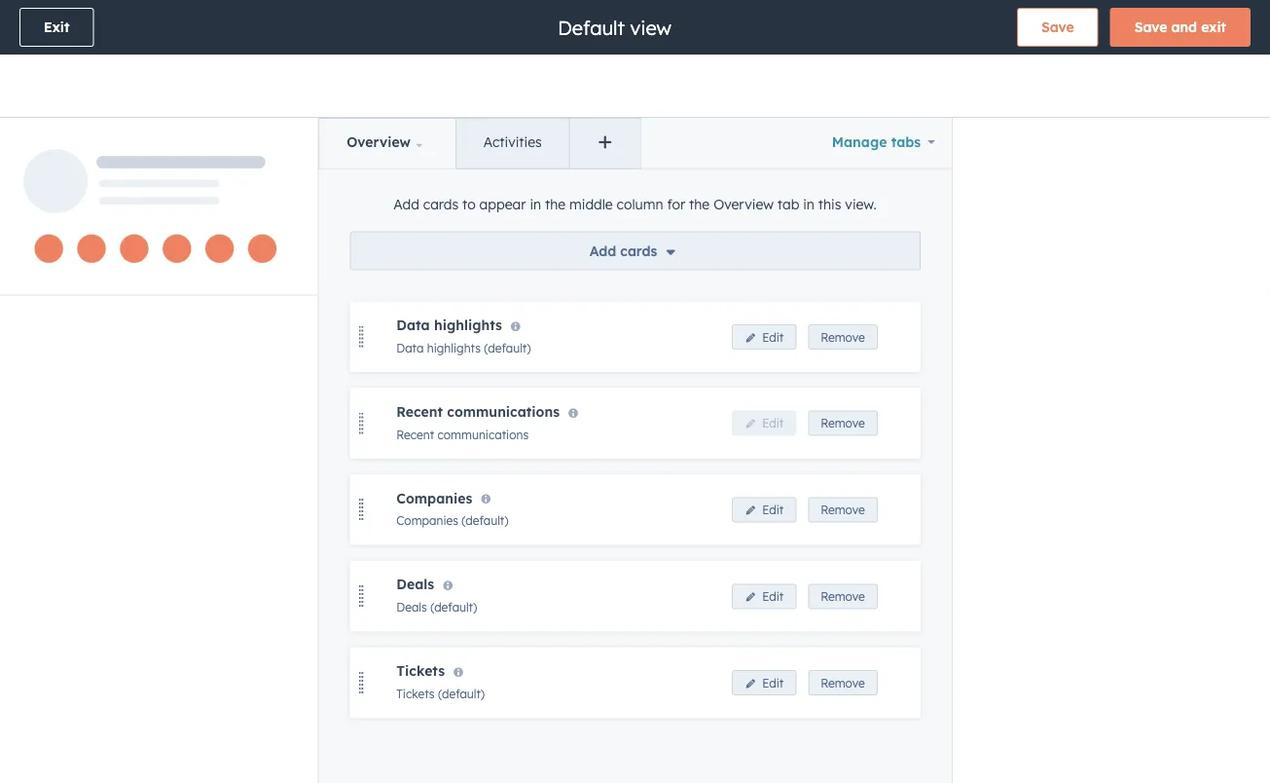 Task type: vqa. For each thing, say whether or not it's contained in the screenshot.
of
no



Task type: locate. For each thing, give the bounding box(es) containing it.
1 vertical spatial recent
[[397, 427, 434, 442]]

the left middle
[[545, 195, 566, 212]]

middle
[[570, 195, 613, 212]]

0 vertical spatial cards
[[423, 195, 459, 212]]

remove for deals
[[821, 589, 866, 604]]

edit
[[763, 330, 784, 344], [763, 416, 784, 431], [763, 503, 784, 517], [763, 589, 784, 604], [763, 675, 784, 690]]

to
[[463, 195, 476, 212]]

0 vertical spatial recent
[[397, 403, 443, 420]]

remove for tickets
[[821, 675, 866, 690]]

1 remove from the top
[[821, 330, 866, 344]]

cards left to
[[423, 195, 459, 212]]

4 edit button from the top
[[733, 584, 797, 609]]

activities
[[484, 133, 542, 150]]

0 horizontal spatial overview
[[347, 133, 411, 150]]

1 horizontal spatial in
[[804, 195, 815, 212]]

2 in from the left
[[804, 195, 815, 212]]

0 horizontal spatial cards
[[423, 195, 459, 212]]

edit for data highlights
[[763, 330, 784, 344]]

recent up the companies (default)
[[397, 427, 434, 442]]

(default)
[[484, 340, 531, 355], [462, 513, 509, 528], [431, 600, 478, 615], [438, 686, 485, 701]]

1 vertical spatial cards
[[621, 242, 658, 259]]

companies up deals (default)
[[397, 513, 459, 528]]

save button
[[1018, 8, 1099, 47]]

tickets up 'tickets (default)'
[[397, 662, 445, 679]]

the right for in the right of the page
[[690, 195, 710, 212]]

1 remove button from the top
[[809, 324, 878, 350]]

edit button for data highlights
[[733, 324, 797, 350]]

1 vertical spatial companies
[[397, 513, 459, 528]]

2 edit from the top
[[763, 416, 784, 431]]

4 remove from the top
[[821, 589, 866, 604]]

5 edit button from the top
[[733, 670, 797, 695]]

edit button for tickets
[[733, 670, 797, 695]]

edit button
[[733, 324, 797, 350], [733, 411, 797, 436], [733, 497, 797, 522], [733, 584, 797, 609], [733, 670, 797, 695]]

in
[[530, 195, 542, 212], [804, 195, 815, 212]]

deals for deals (default)
[[397, 600, 427, 615]]

recent down data highlights (default)
[[397, 403, 443, 420]]

activities button
[[456, 119, 569, 168]]

0 vertical spatial overview
[[347, 133, 411, 150]]

add inside popup button
[[590, 242, 617, 259]]

1 horizontal spatial cards
[[621, 242, 658, 259]]

add cards
[[590, 242, 658, 259]]

(default) for deals
[[431, 600, 478, 615]]

overview
[[347, 133, 411, 150], [714, 195, 774, 212]]

3 remove button from the top
[[809, 497, 878, 522]]

1 recent from the top
[[397, 403, 443, 420]]

deals
[[397, 576, 435, 593], [397, 600, 427, 615]]

2 data from the top
[[397, 340, 424, 355]]

data down data highlights
[[397, 340, 424, 355]]

2 the from the left
[[690, 195, 710, 212]]

cards down column
[[621, 242, 658, 259]]

communications
[[447, 403, 560, 420], [438, 427, 529, 442]]

1 companies from the top
[[397, 489, 473, 506]]

1 edit button from the top
[[733, 324, 797, 350]]

0 vertical spatial tickets
[[397, 662, 445, 679]]

1 deals from the top
[[397, 576, 435, 593]]

1 vertical spatial deals
[[397, 600, 427, 615]]

2 companies from the top
[[397, 513, 459, 528]]

recent
[[397, 403, 443, 420], [397, 427, 434, 442]]

tickets down deals (default)
[[397, 686, 435, 701]]

remove button
[[809, 324, 878, 350], [809, 411, 878, 436], [809, 497, 878, 522], [809, 584, 878, 609], [809, 670, 878, 695]]

data highlights
[[397, 316, 502, 333]]

1 horizontal spatial save
[[1135, 19, 1168, 36]]

page section element
[[0, 0, 1271, 117]]

highlights down data highlights
[[427, 340, 481, 355]]

remove button for tickets
[[809, 670, 878, 695]]

1 vertical spatial add
[[590, 242, 617, 259]]

0 horizontal spatial the
[[545, 195, 566, 212]]

tickets (default)
[[397, 686, 485, 701]]

1 data from the top
[[397, 316, 430, 333]]

manage tabs button
[[816, 118, 952, 167]]

2 remove button from the top
[[809, 411, 878, 436]]

deals up 'tickets (default)'
[[397, 600, 427, 615]]

save for save and exit
[[1135, 19, 1168, 36]]

data
[[397, 316, 430, 333], [397, 340, 424, 355]]

2 save from the left
[[1135, 19, 1168, 36]]

in right appear
[[530, 195, 542, 212]]

tabs
[[892, 133, 922, 150]]

0 horizontal spatial in
[[530, 195, 542, 212]]

add down middle
[[590, 242, 617, 259]]

2 edit button from the top
[[733, 411, 797, 436]]

remove for companies
[[821, 503, 866, 517]]

1 horizontal spatial the
[[690, 195, 710, 212]]

save
[[1042, 19, 1075, 36], [1135, 19, 1168, 36]]

data for data highlights (default)
[[397, 340, 424, 355]]

0 vertical spatial deals
[[397, 576, 435, 593]]

edit button for recent communications
[[733, 411, 797, 436]]

5 edit from the top
[[763, 675, 784, 690]]

data up data highlights (default)
[[397, 316, 430, 333]]

tickets for tickets (default)
[[397, 686, 435, 701]]

edit for companies
[[763, 503, 784, 517]]

deals for deals
[[397, 576, 435, 593]]

0 horizontal spatial add
[[394, 195, 420, 212]]

tab
[[778, 195, 800, 212]]

companies for companies (default)
[[397, 513, 459, 528]]

column
[[617, 195, 664, 212]]

the
[[545, 195, 566, 212], [690, 195, 710, 212]]

cards for add cards
[[621, 242, 658, 259]]

remove button for deals
[[809, 584, 878, 609]]

3 remove from the top
[[821, 503, 866, 517]]

1 edit from the top
[[763, 330, 784, 344]]

1 vertical spatial highlights
[[427, 340, 481, 355]]

highlights
[[434, 316, 502, 333], [427, 340, 481, 355]]

appear
[[480, 195, 526, 212]]

2 recent communications from the top
[[397, 427, 529, 442]]

save inside 'button'
[[1135, 19, 1168, 36]]

remove for data highlights
[[821, 330, 866, 344]]

recent communications
[[397, 403, 560, 420], [397, 427, 529, 442]]

0 vertical spatial companies
[[397, 489, 473, 506]]

save inside button
[[1042, 19, 1075, 36]]

2 tickets from the top
[[397, 686, 435, 701]]

cards inside popup button
[[621, 242, 658, 259]]

save and exit
[[1135, 19, 1227, 36]]

in right tab
[[804, 195, 815, 212]]

1 vertical spatial tickets
[[397, 686, 435, 701]]

1 tickets from the top
[[397, 662, 445, 679]]

deals up deals (default)
[[397, 576, 435, 593]]

tickets
[[397, 662, 445, 679], [397, 686, 435, 701]]

4 remove button from the top
[[809, 584, 878, 609]]

0 horizontal spatial save
[[1042, 19, 1075, 36]]

overview inside button
[[347, 133, 411, 150]]

companies up the companies (default)
[[397, 489, 473, 506]]

deals (default)
[[397, 600, 478, 615]]

remove
[[821, 330, 866, 344], [821, 416, 866, 431], [821, 503, 866, 517], [821, 589, 866, 604], [821, 675, 866, 690]]

highlights up data highlights (default)
[[434, 316, 502, 333]]

3 edit button from the top
[[733, 497, 797, 522]]

3 edit from the top
[[763, 503, 784, 517]]

1 vertical spatial recent communications
[[397, 427, 529, 442]]

0 vertical spatial data
[[397, 316, 430, 333]]

5 remove button from the top
[[809, 670, 878, 695]]

navigation
[[319, 118, 642, 169]]

1 recent communications from the top
[[397, 403, 560, 420]]

add
[[394, 195, 420, 212], [590, 242, 617, 259]]

0 vertical spatial add
[[394, 195, 420, 212]]

4 edit from the top
[[763, 589, 784, 604]]

remove button for companies
[[809, 497, 878, 522]]

1 save from the left
[[1042, 19, 1075, 36]]

2 remove from the top
[[821, 416, 866, 431]]

companies
[[397, 489, 473, 506], [397, 513, 459, 528]]

edit button for companies
[[733, 497, 797, 522]]

edit for recent communications
[[763, 416, 784, 431]]

1 vertical spatial data
[[397, 340, 424, 355]]

cards
[[423, 195, 459, 212], [621, 242, 658, 259]]

add left to
[[394, 195, 420, 212]]

0 vertical spatial recent communications
[[397, 403, 560, 420]]

1 horizontal spatial overview
[[714, 195, 774, 212]]

0 vertical spatial highlights
[[434, 316, 502, 333]]

2 deals from the top
[[397, 600, 427, 615]]

1 horizontal spatial add
[[590, 242, 617, 259]]

1 vertical spatial overview
[[714, 195, 774, 212]]

5 remove from the top
[[821, 675, 866, 690]]

tickets for tickets
[[397, 662, 445, 679]]



Task type: describe. For each thing, give the bounding box(es) containing it.
1 in from the left
[[530, 195, 542, 212]]

edit button for deals
[[733, 584, 797, 609]]

remove for recent communications
[[821, 416, 866, 431]]

(default) for tickets
[[438, 686, 485, 701]]

this
[[819, 195, 842, 212]]

manage tabs
[[832, 133, 922, 150]]

save and exit button
[[1111, 8, 1251, 47]]

view.
[[846, 195, 877, 212]]

add for add cards
[[590, 242, 617, 259]]

remove button for recent communications
[[809, 411, 878, 436]]

exit
[[44, 19, 70, 36]]

companies for companies
[[397, 489, 473, 506]]

add cards to appear in the middle column for the overview tab in this view.
[[394, 195, 877, 212]]

for
[[668, 195, 686, 212]]

(default) for companies
[[462, 513, 509, 528]]

edit for deals
[[763, 589, 784, 604]]

navigation containing overview
[[319, 118, 642, 169]]

remove button for data highlights
[[809, 324, 878, 350]]

exit
[[1202, 19, 1227, 36]]

0 vertical spatial communications
[[447, 403, 560, 420]]

companies (default)
[[397, 513, 509, 528]]

Name editor field
[[556, 14, 678, 40]]

1 vertical spatial communications
[[438, 427, 529, 442]]

exit button
[[19, 8, 94, 47]]

1 the from the left
[[545, 195, 566, 212]]

data highlights (default)
[[397, 340, 531, 355]]

data for data highlights
[[397, 316, 430, 333]]

cards for add cards to appear in the middle column for the overview tab in this view.
[[423, 195, 459, 212]]

manage
[[832, 133, 888, 150]]

add for add cards to appear in the middle column for the overview tab in this view.
[[394, 195, 420, 212]]

add cards button
[[350, 231, 921, 270]]

and
[[1172, 19, 1198, 36]]

edit for tickets
[[763, 675, 784, 690]]

highlights for data highlights (default)
[[427, 340, 481, 355]]

save for save
[[1042, 19, 1075, 36]]

overview button
[[320, 119, 456, 168]]

2 recent from the top
[[397, 427, 434, 442]]

highlights for data highlights
[[434, 316, 502, 333]]



